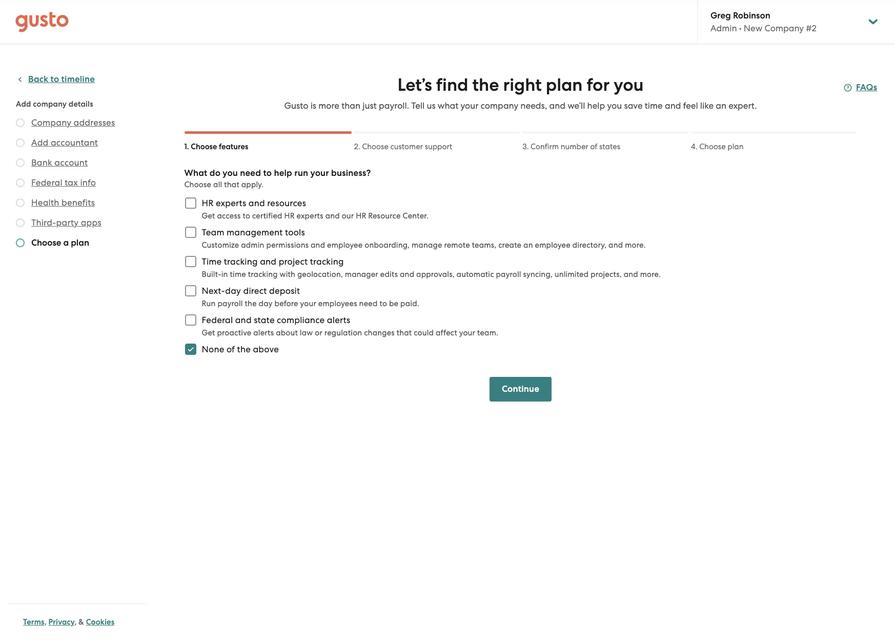 Task type: describe. For each thing, give the bounding box(es) containing it.
certified
[[252, 211, 282, 221]]

tell
[[411, 101, 425, 111]]

edits
[[380, 270, 398, 279]]

1 vertical spatial that
[[397, 328, 412, 337]]

Time tracking and project tracking checkbox
[[179, 250, 202, 273]]

1 horizontal spatial need
[[359, 299, 378, 308]]

changes
[[364, 328, 395, 337]]

details
[[69, 100, 93, 109]]

proactive
[[217, 328, 252, 337]]

and up geolocation,
[[311, 241, 325, 250]]

check image for health
[[16, 198, 25, 207]]

choose for choose plan
[[700, 142, 726, 151]]

choose inside what do you need to help run your business? choose all that apply.
[[184, 180, 211, 189]]

addresses
[[74, 117, 115, 128]]

plan inside list
[[71, 237, 89, 248]]

add accountant
[[31, 137, 98, 148]]

resources
[[267, 198, 306, 208]]

accountant
[[51, 137, 98, 148]]

tools
[[285, 227, 305, 237]]

check image for company
[[16, 118, 25, 127]]

back to timeline
[[28, 74, 95, 85]]

time
[[202, 256, 222, 267]]

states
[[600, 142, 621, 151]]

time inside let's find the right plan for you gusto is more than just payroll. tell us what your company needs, and we'll help you save time and feel like an expert.
[[645, 101, 663, 111]]

the for payroll
[[245, 299, 257, 308]]

terms
[[23, 618, 44, 627]]

approvals,
[[417, 270, 455, 279]]

third-party apps button
[[31, 216, 101, 229]]

0 vertical spatial of
[[591, 142, 598, 151]]

resource
[[368, 211, 401, 221]]

deposit
[[269, 286, 300, 296]]

continue button
[[490, 377, 552, 402]]

choose for choose customer support
[[362, 142, 389, 151]]

benefits
[[62, 197, 95, 208]]

new
[[744, 23, 763, 33]]

choose for choose a plan
[[31, 237, 61, 248]]

1 vertical spatial time
[[230, 270, 246, 279]]

and up proactive
[[235, 315, 252, 325]]

an inside let's find the right plan for you gusto is more than just payroll. tell us what your company needs, and we'll help you save time and feel like an expert.
[[716, 101, 727, 111]]

faqs button
[[844, 82, 878, 94]]

and left our
[[326, 211, 340, 221]]

unlimited
[[555, 270, 589, 279]]

0 horizontal spatial company
[[33, 100, 67, 109]]

permissions
[[266, 241, 309, 250]]

tracking up geolocation,
[[310, 256, 344, 267]]

what
[[438, 101, 459, 111]]

company addresses
[[31, 117, 115, 128]]

confirm number of states
[[531, 142, 621, 151]]

apply.
[[241, 180, 264, 189]]

help inside what do you need to help run your business? choose all that apply.
[[274, 168, 292, 178]]

choose plan
[[700, 142, 744, 151]]

1 horizontal spatial hr
[[284, 211, 295, 221]]

info
[[80, 177, 96, 188]]

choose customer support
[[362, 142, 453, 151]]

save
[[624, 101, 643, 111]]

get proactive alerts about law or regulation changes that could affect your team.
[[202, 328, 499, 337]]

cookies button
[[86, 616, 115, 628]]

admin
[[241, 241, 264, 250]]

check image for bank
[[16, 158, 25, 167]]

health benefits
[[31, 197, 95, 208]]

•
[[739, 23, 742, 33]]

add for add accountant
[[31, 137, 48, 148]]

paid.
[[401, 299, 419, 308]]

number
[[561, 142, 589, 151]]

federal and state compliance alerts
[[202, 315, 351, 325]]

with
[[280, 270, 295, 279]]

account
[[55, 157, 88, 168]]

or
[[315, 328, 323, 337]]

need inside what do you need to help run your business? choose all that apply.
[[240, 168, 261, 178]]

next-
[[202, 286, 225, 296]]

center.
[[403, 211, 429, 221]]

federal for federal and state compliance alerts
[[202, 315, 233, 325]]

add accountant button
[[31, 136, 98, 149]]

0 vertical spatial experts
[[216, 198, 246, 208]]

manage
[[412, 241, 442, 250]]

1 employee from the left
[[327, 241, 363, 250]]

regulation
[[325, 328, 362, 337]]

company inside let's find the right plan for you gusto is more than just payroll. tell us what your company needs, and we'll help you save time and feel like an expert.
[[481, 101, 519, 111]]

a
[[63, 237, 69, 248]]

your inside let's find the right plan for you gusto is more than just payroll. tell us what your company needs, and we'll help you save time and feel like an expert.
[[461, 101, 479, 111]]

tracking down time tracking and project tracking in the top left of the page
[[248, 270, 278, 279]]

above
[[253, 344, 279, 354]]

than
[[342, 101, 361, 111]]

we'll
[[568, 101, 585, 111]]

remote
[[444, 241, 470, 250]]

none
[[202, 344, 224, 354]]

to inside what do you need to help run your business? choose all that apply.
[[263, 168, 272, 178]]

tracking down the admin
[[224, 256, 258, 267]]

directory,
[[573, 241, 607, 250]]

none of the above
[[202, 344, 279, 354]]

geolocation,
[[297, 270, 343, 279]]

add company details
[[16, 100, 93, 109]]

HR experts and resources checkbox
[[179, 192, 202, 214]]

0 horizontal spatial payroll
[[218, 299, 243, 308]]

choose a plan list
[[16, 116, 142, 251]]

faqs
[[857, 82, 878, 93]]

direct
[[243, 286, 267, 296]]

about
[[276, 328, 298, 337]]

run payroll the day before your employees need to be paid.
[[202, 299, 419, 308]]

robinson
[[733, 10, 771, 21]]

built-in time tracking with geolocation, manager edits and approvals, automatic payroll syncing, unlimited projects, and more.
[[202, 270, 661, 279]]

choose features
[[191, 142, 248, 151]]

our
[[342, 211, 354, 221]]

what
[[184, 168, 207, 178]]

privacy link
[[49, 618, 74, 627]]

third-
[[31, 217, 56, 228]]

access
[[217, 211, 241, 221]]

what do you need to help run your business? choose all that apply.
[[184, 168, 371, 189]]

help inside let's find the right plan for you gusto is more than just payroll. tell us what your company needs, and we'll help you save time and feel like an expert.
[[588, 101, 605, 111]]



Task type: locate. For each thing, give the bounding box(es) containing it.
0 horizontal spatial add
[[16, 100, 31, 109]]

1 vertical spatial plan
[[728, 142, 744, 151]]

payroll down create
[[496, 270, 522, 279]]

syncing,
[[523, 270, 553, 279]]

experts up access
[[216, 198, 246, 208]]

company down back to timeline button
[[33, 100, 67, 109]]

support
[[425, 142, 453, 151]]

company down right
[[481, 101, 519, 111]]

team
[[202, 227, 225, 237]]

0 horizontal spatial alerts
[[254, 328, 274, 337]]

and left feel
[[665, 101, 681, 111]]

your inside what do you need to help run your business? choose all that apply.
[[311, 168, 329, 178]]

need left the 'be'
[[359, 299, 378, 308]]

payroll.
[[379, 101, 409, 111]]

0 horizontal spatial employee
[[327, 241, 363, 250]]

time tracking and project tracking
[[202, 256, 344, 267]]

1 horizontal spatial help
[[588, 101, 605, 111]]

0 vertical spatial federal
[[31, 177, 62, 188]]

1 horizontal spatial add
[[31, 137, 48, 148]]

1 horizontal spatial ,
[[74, 618, 77, 627]]

1 horizontal spatial of
[[591, 142, 598, 151]]

0 horizontal spatial help
[[274, 168, 292, 178]]

2 get from the top
[[202, 328, 215, 337]]

just
[[363, 101, 377, 111]]

that inside what do you need to help run your business? choose all that apply.
[[224, 180, 239, 189]]

day up state
[[259, 299, 273, 308]]

the for find
[[473, 74, 499, 95]]

0 vertical spatial the
[[473, 74, 499, 95]]

0 vertical spatial an
[[716, 101, 727, 111]]

privacy
[[49, 618, 74, 627]]

back
[[28, 74, 48, 85]]

and down the admin
[[260, 256, 277, 267]]

#2
[[806, 23, 817, 33]]

Team management tools checkbox
[[179, 221, 202, 244]]

0 horizontal spatial plan
[[71, 237, 89, 248]]

you inside what do you need to help run your business? choose all that apply.
[[223, 168, 238, 178]]

company down the add company details
[[31, 117, 71, 128]]

and right the edits
[[400, 270, 415, 279]]

hr right our
[[356, 211, 366, 221]]

get for federal
[[202, 328, 215, 337]]

all
[[213, 180, 222, 189]]

team management tools
[[202, 227, 305, 237]]

employee down our
[[327, 241, 363, 250]]

1 horizontal spatial company
[[481, 101, 519, 111]]

1 vertical spatial need
[[359, 299, 378, 308]]

0 vertical spatial plan
[[546, 74, 583, 95]]

state
[[254, 315, 275, 325]]

1 horizontal spatial plan
[[546, 74, 583, 95]]

customer
[[391, 142, 423, 151]]

check image for third-
[[16, 219, 25, 227]]

0 vertical spatial alerts
[[327, 315, 351, 325]]

you left save
[[608, 101, 622, 111]]

0 horizontal spatial day
[[225, 286, 241, 296]]

continue
[[502, 384, 540, 394]]

1 check image from the top
[[16, 138, 25, 147]]

and left we'll
[[550, 101, 566, 111]]

gusto
[[284, 101, 308, 111]]

and right directory, on the top of page
[[609, 241, 623, 250]]

feel
[[684, 101, 698, 111]]

greg
[[711, 10, 731, 21]]

bank account button
[[31, 156, 88, 169]]

customize admin permissions and employee onboarding, manage remote teams, create an employee directory, and more.
[[202, 241, 646, 250]]

company
[[765, 23, 804, 33], [31, 117, 71, 128]]

and right projects,
[[624, 270, 638, 279]]

1 vertical spatial an
[[524, 241, 533, 250]]

alerts down state
[[254, 328, 274, 337]]

0 horizontal spatial hr
[[202, 198, 214, 208]]

plan inside let's find the right plan for you gusto is more than just payroll. tell us what your company needs, and we'll help you save time and feel like an expert.
[[546, 74, 583, 95]]

choose down what
[[184, 180, 211, 189]]

check image for add
[[16, 138, 25, 147]]

0 horizontal spatial federal
[[31, 177, 62, 188]]

Federal and state compliance alerts checkbox
[[179, 309, 202, 331]]

onboarding,
[[365, 241, 410, 250]]

0 vertical spatial get
[[202, 211, 215, 221]]

0 horizontal spatial company
[[31, 117, 71, 128]]

be
[[389, 299, 399, 308]]

add
[[16, 100, 31, 109], [31, 137, 48, 148]]

1 vertical spatial alerts
[[254, 328, 274, 337]]

alerts
[[327, 315, 351, 325], [254, 328, 274, 337]]

home image
[[15, 12, 69, 32]]

add for add company details
[[16, 100, 31, 109]]

team.
[[478, 328, 499, 337]]

federal inside federal tax info button
[[31, 177, 62, 188]]

federal up health
[[31, 177, 62, 188]]

and up certified
[[249, 198, 265, 208]]

get access to certified hr experts and our hr resource center.
[[202, 211, 429, 221]]

0 horizontal spatial of
[[227, 344, 235, 354]]

0 vertical spatial payroll
[[496, 270, 522, 279]]

let's
[[398, 74, 432, 95]]

of left states
[[591, 142, 598, 151]]

payroll
[[496, 270, 522, 279], [218, 299, 243, 308]]

check image left the choose a plan
[[16, 239, 25, 247]]

employee
[[327, 241, 363, 250], [535, 241, 571, 250]]

federal down "run"
[[202, 315, 233, 325]]

more.
[[625, 241, 646, 250], [640, 270, 661, 279]]

2 vertical spatial the
[[237, 344, 251, 354]]

back to timeline button
[[16, 73, 95, 86]]

2 vertical spatial plan
[[71, 237, 89, 248]]

to inside button
[[51, 74, 59, 85]]

, left privacy
[[44, 618, 47, 627]]

company inside company addresses button
[[31, 117, 71, 128]]

0 vertical spatial you
[[614, 74, 644, 95]]

1 vertical spatial more.
[[640, 270, 661, 279]]

5 check image from the top
[[16, 239, 25, 247]]

business?
[[331, 168, 371, 178]]

1 horizontal spatial company
[[765, 23, 804, 33]]

0 vertical spatial need
[[240, 168, 261, 178]]

1 vertical spatial help
[[274, 168, 292, 178]]

add up bank in the top left of the page
[[31, 137, 48, 148]]

0 vertical spatial time
[[645, 101, 663, 111]]

1 horizontal spatial alerts
[[327, 315, 351, 325]]

check image left health
[[16, 198, 25, 207]]

experts
[[216, 198, 246, 208], [297, 211, 324, 221]]

company left #2
[[765, 23, 804, 33]]

hr down all
[[202, 198, 214, 208]]

check image
[[16, 118, 25, 127], [16, 158, 25, 167], [16, 198, 25, 207], [16, 219, 25, 227], [16, 239, 25, 247]]

choose left customer
[[362, 142, 389, 151]]

that right all
[[224, 180, 239, 189]]

of down proactive
[[227, 344, 235, 354]]

law
[[300, 328, 313, 337]]

plan down expert.
[[728, 142, 744, 151]]

0 horizontal spatial experts
[[216, 198, 246, 208]]

1 vertical spatial of
[[227, 344, 235, 354]]

add inside button
[[31, 137, 48, 148]]

an
[[716, 101, 727, 111], [524, 241, 533, 250]]

get up 'team'
[[202, 211, 215, 221]]

1 vertical spatial get
[[202, 328, 215, 337]]

0 vertical spatial help
[[588, 101, 605, 111]]

1 , from the left
[[44, 618, 47, 627]]

you right do
[[223, 168, 238, 178]]

1 vertical spatial check image
[[16, 178, 25, 187]]

compliance
[[277, 315, 325, 325]]

your up compliance in the left of the page
[[300, 299, 316, 308]]

1 vertical spatial you
[[608, 101, 622, 111]]

1 check image from the top
[[16, 118, 25, 127]]

confirm
[[531, 142, 559, 151]]

time right in
[[230, 270, 246, 279]]

your left team.
[[459, 328, 476, 337]]

0 vertical spatial check image
[[16, 138, 25, 147]]

3 check image from the top
[[16, 198, 25, 207]]

day down in
[[225, 286, 241, 296]]

manager
[[345, 270, 379, 279]]

1 horizontal spatial that
[[397, 328, 412, 337]]

bank account
[[31, 157, 88, 168]]

that left could
[[397, 328, 412, 337]]

check image down the add company details
[[16, 118, 25, 127]]

check image left bank in the top left of the page
[[16, 158, 25, 167]]

0 horizontal spatial that
[[224, 180, 239, 189]]

2 check image from the top
[[16, 158, 25, 167]]

choose down like
[[700, 142, 726, 151]]

choose inside list
[[31, 237, 61, 248]]

bank
[[31, 157, 52, 168]]

federal for federal tax info
[[31, 177, 62, 188]]

1 horizontal spatial an
[[716, 101, 727, 111]]

2 check image from the top
[[16, 178, 25, 187]]

next-day direct deposit
[[202, 286, 300, 296]]

federal
[[31, 177, 62, 188], [202, 315, 233, 325]]

choose for choose features
[[191, 142, 217, 151]]

expert.
[[729, 101, 757, 111]]

get for hr
[[202, 211, 215, 221]]

the right find
[[473, 74, 499, 95]]

2 vertical spatial you
[[223, 168, 238, 178]]

4 check image from the top
[[16, 219, 25, 227]]

check image left third- at the top left of page
[[16, 219, 25, 227]]

to down hr experts and resources
[[243, 211, 250, 221]]

0 horizontal spatial need
[[240, 168, 261, 178]]

third-party apps
[[31, 217, 101, 228]]

an right create
[[524, 241, 533, 250]]

run
[[295, 168, 308, 178]]

in
[[221, 270, 228, 279]]

alerts up regulation
[[327, 315, 351, 325]]

customize
[[202, 241, 239, 250]]

more. right projects,
[[640, 270, 661, 279]]

hr experts and resources
[[202, 198, 306, 208]]

0 horizontal spatial an
[[524, 241, 533, 250]]

health benefits button
[[31, 196, 95, 209]]

2 employee from the left
[[535, 241, 571, 250]]

1 horizontal spatial employee
[[535, 241, 571, 250]]

plan up we'll
[[546, 74, 583, 95]]

could
[[414, 328, 434, 337]]

for
[[587, 74, 610, 95]]

plan right a
[[71, 237, 89, 248]]

0 vertical spatial company
[[765, 23, 804, 33]]

0 vertical spatial add
[[16, 100, 31, 109]]

help left run
[[274, 168, 292, 178]]

to left the 'be'
[[380, 299, 387, 308]]

let's find the right plan for you gusto is more than just payroll. tell us what your company needs, and we'll help you save time and feel like an expert.
[[284, 74, 757, 111]]

timeline
[[61, 74, 95, 85]]

1 vertical spatial the
[[245, 299, 257, 308]]

2 horizontal spatial plan
[[728, 142, 744, 151]]

the down next-day direct deposit at the top left
[[245, 299, 257, 308]]

automatic
[[457, 270, 494, 279]]

1 vertical spatial federal
[[202, 315, 233, 325]]

add down back
[[16, 100, 31, 109]]

payroll down next-
[[218, 299, 243, 308]]

1 vertical spatial add
[[31, 137, 48, 148]]

check image
[[16, 138, 25, 147], [16, 178, 25, 187]]

time right save
[[645, 101, 663, 111]]

need up apply.
[[240, 168, 261, 178]]

2 , from the left
[[74, 618, 77, 627]]

1 horizontal spatial payroll
[[496, 270, 522, 279]]

1 horizontal spatial experts
[[297, 211, 324, 221]]

us
[[427, 101, 436, 111]]

employee up syncing, on the top right
[[535, 241, 571, 250]]

more. right directory, on the top of page
[[625, 241, 646, 250]]

1 horizontal spatial federal
[[202, 315, 233, 325]]

1 vertical spatial company
[[31, 117, 71, 128]]

choose a plan
[[31, 237, 89, 248]]

2 horizontal spatial hr
[[356, 211, 366, 221]]

the down proactive
[[237, 344, 251, 354]]

1 horizontal spatial day
[[259, 299, 273, 308]]

0 horizontal spatial ,
[[44, 618, 47, 627]]

1 vertical spatial experts
[[297, 211, 324, 221]]

right
[[503, 74, 542, 95]]

hr down resources
[[284, 211, 295, 221]]

terms , privacy , & cookies
[[23, 618, 115, 627]]

company addresses button
[[31, 116, 115, 129]]

the inside let's find the right plan for you gusto is more than just payroll. tell us what your company needs, and we'll help you save time and feel like an expert.
[[473, 74, 499, 95]]

, left &
[[74, 618, 77, 627]]

that
[[224, 180, 239, 189], [397, 328, 412, 337]]

check image left federal tax info
[[16, 178, 25, 187]]

1 horizontal spatial time
[[645, 101, 663, 111]]

tax
[[65, 177, 78, 188]]

features
[[219, 142, 248, 151]]

tracking
[[224, 256, 258, 267], [310, 256, 344, 267], [248, 270, 278, 279]]

get up none
[[202, 328, 215, 337]]

experts up 'tools'
[[297, 211, 324, 221]]

to right back
[[51, 74, 59, 85]]

the for of
[[237, 344, 251, 354]]

to up apply.
[[263, 168, 272, 178]]

teams,
[[472, 241, 497, 250]]

an right like
[[716, 101, 727, 111]]

0 vertical spatial more.
[[625, 241, 646, 250]]

your right what
[[461, 101, 479, 111]]

your right run
[[311, 168, 329, 178]]

check image for federal
[[16, 178, 25, 187]]

choose up what
[[191, 142, 217, 151]]

1 get from the top
[[202, 211, 215, 221]]

you up save
[[614, 74, 644, 95]]

1 vertical spatial day
[[259, 299, 273, 308]]

None of the above checkbox
[[179, 338, 202, 361]]

0 horizontal spatial time
[[230, 270, 246, 279]]

company inside greg robinson admin • new company #2
[[765, 23, 804, 33]]

is
[[311, 101, 316, 111]]

health
[[31, 197, 59, 208]]

cookies
[[86, 618, 115, 627]]

0 vertical spatial that
[[224, 180, 239, 189]]

help right we'll
[[588, 101, 605, 111]]

choose left a
[[31, 237, 61, 248]]

0 vertical spatial day
[[225, 286, 241, 296]]

Next-day direct deposit checkbox
[[179, 280, 202, 302]]

company
[[33, 100, 67, 109], [481, 101, 519, 111]]

1 vertical spatial payroll
[[218, 299, 243, 308]]

check image left add accountant button
[[16, 138, 25, 147]]

federal tax info button
[[31, 176, 96, 189]]



Task type: vqa. For each thing, say whether or not it's contained in the screenshot.
People
no



